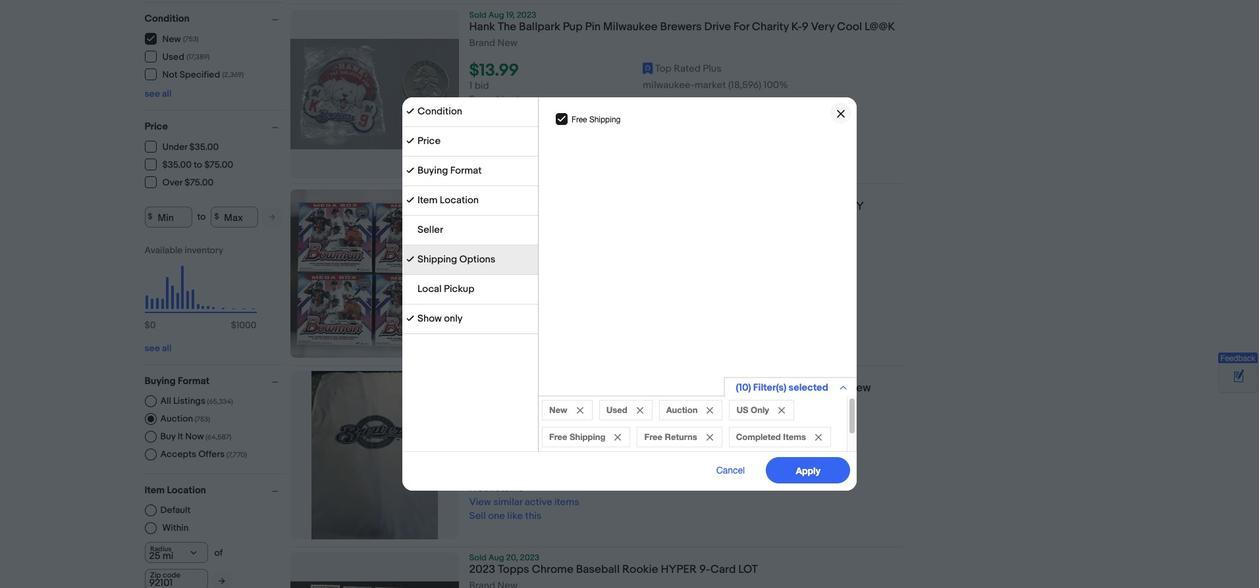 Task type: describe. For each thing, give the bounding box(es) containing it.
see for price
[[145, 343, 160, 354]]

39"
[[722, 382, 739, 395]]

price for price dropdown button on the top
[[145, 120, 168, 133]]

us
[[736, 405, 748, 416]]

big
[[673, 382, 690, 395]]

bowman
[[581, 200, 625, 213]]

 (64,587) Items text field
[[204, 433, 231, 442]]

topps
[[498, 564, 529, 577]]

selected
[[789, 382, 828, 394]]

(18,596) for milwaukee-market (18,596) 100%
[[728, 455, 761, 467]]

remove filter - show only - completed items image
[[815, 435, 822, 441]]

1 vertical spatial to
[[197, 211, 206, 223]]

one inside free shipping free returns view similar active items sell one like this
[[488, 329, 505, 341]]

hank the ballpark pup pin milwaukee brewers drive for charity k-9 very cool l@@k heading
[[469, 20, 895, 34]]

shipping inside free shipping free returns view similar active items sell one like this
[[491, 287, 530, 300]]

2 vertical spatial shipping
[[570, 432, 605, 443]]

2023 for ballpark
[[517, 10, 536, 20]]

free returns view similar active items sell one like this
[[469, 483, 579, 523]]

(10) filter(s) selected button
[[723, 377, 857, 398]]

1 vertical spatial free shipping
[[549, 432, 605, 443]]

1 bid for $13.99
[[469, 80, 489, 92]]

very
[[811, 20, 834, 34]]

1 for $13.99
[[469, 80, 472, 92]]

remove filter - item location - us only image
[[778, 408, 785, 414]]

cool
[[837, 20, 862, 34]]

milwaukee inside milwaukee brewers promo sga blanket big huge 39" x 56" baseball brand new l@@k !
[[469, 382, 524, 395]]

boxes
[[781, 200, 812, 213]]

hank the ballpark pup pin milwaukee brewers drive for charity k-9 very cool l@@k link
[[469, 20, 903, 38]]

shipping inside milwaukee-market (18,596) 100% free shipping
[[491, 94, 530, 106]]

1 sell one like this link from the top
[[469, 135, 542, 148]]

used for used (17,389)
[[162, 51, 184, 63]]

chrome
[[532, 564, 573, 577]]

baseball for trading
[[628, 200, 672, 213]]

for
[[734, 20, 749, 34]]

price button
[[145, 120, 284, 133]]

filter applied image for price
[[406, 137, 414, 145]]

item location button
[[145, 484, 284, 497]]

see for condition
[[145, 88, 160, 99]]

used for used
[[606, 405, 627, 416]]

free left remove filter - shipping options - free shipping image
[[549, 432, 567, 443]]

(65,334)
[[207, 397, 233, 406]]

view similar active items sell one like this
[[469, 121, 579, 148]]

0 vertical spatial $75.00
[[204, 159, 233, 171]]

l@@k inside milwaukee brewers promo sga blanket big huge 39" x 56" baseball brand new l@@k !
[[469, 396, 500, 409]]

items inside free returns view similar active items sell one like this
[[554, 497, 579, 509]]

over $75.00 link
[[145, 176, 214, 188]]

similar inside free shipping free returns view similar active items sell one like this
[[493, 315, 523, 327]]

Maximum Value in $ text field
[[211, 206, 258, 228]]

(7,770)
[[226, 451, 247, 459]]

lot of 4 (four) 2021 bowman baseball trading cards mega boxes factory sealed image
[[290, 190, 459, 358]]

default
[[160, 505, 190, 516]]

0 vertical spatial shipping
[[589, 115, 621, 124]]

new inside dialog
[[549, 405, 567, 416]]

(10) filter(s) selected
[[736, 382, 828, 394]]

1 view similar active items link from the top
[[469, 121, 579, 134]]

offers
[[198, 449, 225, 460]]

9-
[[699, 564, 710, 577]]

inventory
[[185, 245, 223, 256]]

hank
[[469, 20, 495, 34]]

price for price tab
[[417, 135, 441, 148]]

sell inside view similar active items sell one like this
[[469, 135, 486, 148]]

local pickup
[[417, 283, 474, 296]]

shipping options
[[417, 254, 495, 266]]

buying format button
[[145, 375, 284, 388]]

cancel button
[[702, 458, 760, 484]]

free down pickup at left
[[469, 301, 489, 314]]

2023 for 4
[[517, 190, 536, 200]]

milwaukee- for milwaukee-market (18,596) 100%
[[643, 455, 695, 467]]

 (65,334) Items text field
[[205, 397, 233, 406]]

top for $13.99
[[655, 63, 672, 75]]

$9.79
[[469, 436, 512, 457]]

baseball inside sold  aug 20, 2023 2023 topps chrome baseball rookie hyper 9-card lot
[[576, 564, 620, 577]]

$13.99
[[469, 61, 519, 81]]

3 view similar active items link from the top
[[469, 497, 579, 509]]

 (7,770) Items text field
[[225, 451, 247, 459]]

$35.00 inside under $35.00 link
[[189, 142, 219, 153]]

this inside view similar active items sell one like this
[[525, 135, 542, 148]]

feedback
[[1221, 355, 1255, 364]]

it
[[178, 431, 183, 442]]

listings
[[173, 395, 205, 407]]

free up show only "tab"
[[469, 287, 489, 300]]

milwaukee brewers promo sga blanket big huge 39" x 56" baseball brand new l@@k ! heading
[[469, 382, 871, 409]]

buy it now (64,587)
[[160, 431, 231, 442]]

1 for $79.99
[[469, 273, 472, 286]]

sga
[[606, 382, 630, 395]]

buying for buying format "tab" at the left
[[417, 165, 448, 177]]

over $75.00
[[162, 177, 213, 188]]

condition button
[[145, 12, 284, 25]]

brewers inside milwaukee brewers promo sga blanket big huge 39" x 56" baseball brand new l@@k !
[[526, 382, 568, 395]]

specified
[[180, 69, 220, 80]]

show
[[417, 313, 442, 325]]

56"
[[750, 382, 767, 395]]

free returns
[[644, 432, 697, 443]]

to inside $35.00 to $75.00 link
[[194, 159, 202, 171]]

2023 for chrome
[[520, 553, 539, 564]]

remove filter - shipping options - free shipping image
[[615, 435, 621, 441]]

returns inside free returns view similar active items sell one like this
[[491, 483, 523, 495]]

2021
[[556, 200, 579, 213]]

view inside free shipping free returns view similar active items sell one like this
[[469, 315, 491, 327]]

remove filter - condition - new image
[[577, 408, 583, 414]]

free inside milwaukee-market (18,596) 100% free shipping
[[469, 94, 489, 106]]

2023 left topps
[[469, 564, 495, 577]]

promo
[[570, 382, 604, 395]]

like inside free shipping free returns view similar active items sell one like this
[[507, 329, 523, 341]]

milwaukee-market (18,596) 100% free shipping
[[469, 79, 788, 106]]

hank the ballpark pup pin milwaukee brewers drive for charity k-9 very cool l@@k image
[[290, 39, 459, 149]]

top rated plus for $9.79
[[655, 438, 722, 451]]

items inside view similar active items sell one like this
[[554, 121, 579, 134]]

sell inside free shipping free returns view similar active items sell one like this
[[469, 329, 486, 341]]

cards
[[715, 200, 746, 213]]

apply
[[796, 465, 821, 476]]

milwaukee brewers promo sga blanket big huge 39" x 56" baseball brand new l@@k ! link
[[469, 382, 903, 413]]

0 vertical spatial free shipping
[[572, 115, 621, 124]]

completed items
[[736, 432, 806, 443]]

buying format for buying format "tab" at the left
[[417, 165, 482, 177]]

1 bid for $79.99
[[469, 273, 489, 286]]

default link
[[145, 505, 190, 517]]

not
[[162, 69, 178, 80]]

(17,389)
[[187, 53, 210, 61]]

all for condition
[[162, 88, 171, 99]]

see all for condition
[[145, 88, 171, 99]]

items inside free shipping free returns view similar active items sell one like this
[[554, 315, 579, 327]]

ballpark
[[519, 20, 560, 34]]

19, for $13.99
[[506, 10, 515, 20]]

remove filter - buying format - auction image
[[707, 408, 713, 414]]

seller
[[417, 224, 443, 236]]

not specified (2,369)
[[162, 69, 244, 80]]

shipping options tab
[[402, 246, 538, 275]]

sold for $79.99
[[469, 190, 487, 200]]

free shipping free returns view similar active items sell one like this
[[469, 287, 579, 341]]

factory
[[815, 200, 864, 213]]

brewers inside sold  aug 19, 2023 hank the ballpark pup pin milwaukee brewers drive for charity k-9 very cool l@@k brand new
[[660, 20, 702, 34]]

(18,596) for milwaukee-market (18,596) 100% free shipping
[[728, 79, 761, 92]]

show only tab
[[402, 305, 538, 335]]

2023 topps chrome baseball rookie hyper 9-card lot image
[[290, 582, 459, 589]]

plus for $13.99
[[703, 63, 722, 75]]

2023 topps chrome baseball rookie hyper 9-card lot heading
[[469, 564, 758, 577]]

new inside milwaukee brewers promo sga blanket big huge 39" x 56" baseball brand new l@@k !
[[848, 382, 871, 395]]

condition for condition tab
[[417, 105, 462, 118]]

Minimum Value in $ text field
[[145, 206, 192, 228]]

condition for condition dropdown button
[[145, 12, 190, 25]]

pickup
[[444, 283, 474, 296]]

location for item location tab
[[440, 194, 479, 207]]

card
[[710, 564, 736, 577]]

pin
[[585, 20, 601, 34]]

baseball for brand
[[770, 382, 813, 395]]

filter(s)
[[753, 382, 786, 394]]

top rated plus for $13.99
[[655, 63, 722, 75]]

remove filter - condition - used image
[[637, 408, 643, 414]]

new (753)
[[162, 34, 199, 45]]

pup
[[563, 20, 583, 34]]

view inside view similar active items sell one like this
[[469, 121, 491, 134]]

available inventory
[[145, 245, 223, 256]]

new inside sold  aug 19, 2023 hank the ballpark pup pin milwaukee brewers drive for charity k-9 very cool l@@k brand new
[[497, 37, 517, 49]]

completed
[[736, 432, 781, 443]]

2023 topps chrome baseball rookie hyper 9-card lot link
[[469, 564, 903, 581]]



Task type: vqa. For each thing, say whether or not it's contained in the screenshot.
2023 Topps Chrome Baseball Rookie HYPER 9-Card LOT link
yes



Task type: locate. For each thing, give the bounding box(es) containing it.
19, right hank
[[506, 10, 515, 20]]

rated for $9.79
[[674, 438, 701, 451]]

under
[[162, 142, 187, 153]]

100% down completed items
[[764, 455, 788, 467]]

milwaukee-
[[643, 79, 695, 92], [643, 455, 695, 467]]

filter applied image
[[406, 167, 414, 175], [406, 196, 414, 204], [406, 315, 414, 323]]

None text field
[[145, 569, 208, 589]]

1 horizontal spatial auction
[[666, 405, 698, 416]]

only
[[444, 313, 463, 325]]

lot right card
[[738, 564, 758, 577]]

1 vertical spatial view
[[469, 315, 491, 327]]

1 horizontal spatial buying
[[417, 165, 448, 177]]

buying format inside "tab"
[[417, 165, 482, 177]]

huge
[[692, 382, 720, 395]]

2 top rated plus from the top
[[655, 438, 722, 451]]

view similar active items link down $79.99
[[469, 315, 579, 327]]

1 vertical spatial see
[[145, 343, 160, 354]]

$35.00 to $75.00 link
[[145, 158, 234, 171]]

1 market from the top
[[695, 79, 726, 92]]

see all
[[145, 88, 171, 99], [145, 343, 171, 354]]

of
[[491, 200, 505, 213]]

3 active from the top
[[525, 497, 552, 509]]

2023
[[517, 10, 536, 20], [517, 190, 536, 200], [520, 553, 539, 564], [469, 564, 495, 577]]

1
[[469, 80, 472, 92], [469, 273, 472, 286]]

2 all from the top
[[162, 343, 171, 354]]

0 vertical spatial plus
[[703, 63, 722, 75]]

0 horizontal spatial item
[[145, 484, 165, 497]]

1 see from the top
[[145, 88, 160, 99]]

only
[[751, 405, 769, 416]]

sold left the
[[469, 10, 487, 20]]

aug for $13.99
[[488, 10, 504, 20]]

l@@k inside sold  aug 19, 2023 hank the ballpark pup pin milwaukee brewers drive for charity k-9 very cool l@@k brand new
[[865, 20, 895, 34]]

item up seller
[[417, 194, 438, 207]]

one inside free returns view similar active items sell one like this
[[488, 511, 505, 523]]

19, for $79.99
[[506, 190, 515, 200]]

0 vertical spatial condition
[[145, 12, 190, 25]]

2 filter applied image from the top
[[406, 137, 414, 145]]

1 19, from the top
[[506, 10, 515, 20]]

brand inside milwaukee brewers promo sga blanket big huge 39" x 56" baseball brand new l@@k !
[[816, 382, 846, 395]]

2 like from the top
[[507, 329, 523, 341]]

3 aug from the top
[[488, 553, 504, 564]]

 (753) Items text field
[[193, 415, 210, 424]]

1 vertical spatial 19,
[[506, 190, 515, 200]]

filter applied image for item
[[406, 196, 414, 204]]

free inside free returns view similar active items sell one like this
[[469, 483, 489, 495]]

milwaukee
[[603, 20, 658, 34], [469, 382, 524, 395]]

1 like from the top
[[507, 135, 523, 148]]

shipping
[[491, 94, 530, 106], [491, 287, 530, 300]]

1 vertical spatial like
[[507, 329, 523, 341]]

1 vertical spatial bid
[[475, 273, 489, 286]]

auction for auction (753)
[[160, 413, 193, 424]]

apply button
[[766, 458, 850, 484]]

2 active from the top
[[525, 315, 552, 327]]

hyper
[[661, 564, 697, 577]]

1 horizontal spatial brewers
[[660, 20, 702, 34]]

2 one from the top
[[488, 329, 505, 341]]

0 horizontal spatial lot
[[469, 200, 488, 213]]

1 see all button from the top
[[145, 88, 171, 99]]

2 vertical spatial brand
[[816, 382, 846, 395]]

top right remove filter - shipping options - free shipping image
[[655, 438, 672, 451]]

buying format for buying format "dropdown button"
[[145, 375, 210, 388]]

1 vertical spatial $35.00
[[162, 159, 192, 171]]

filter applied image for show
[[406, 315, 414, 323]]

lot of 4 (four) 2021 bowman baseball trading cards mega boxes factory sealed link
[[469, 200, 903, 231]]

3 similar from the top
[[493, 497, 523, 509]]

milwaukee- down free returns
[[643, 455, 695, 467]]

(753) for auction
[[195, 415, 210, 424]]

plus down drive
[[703, 63, 722, 75]]

under $35.00
[[162, 142, 219, 153]]

filter applied image inside price tab
[[406, 137, 414, 145]]

see all button down the not
[[145, 88, 171, 99]]

0 vertical spatial (18,596)
[[728, 79, 761, 92]]

2 1 from the top
[[469, 273, 472, 286]]

returns down $9.79
[[491, 483, 523, 495]]

returns down $79.99
[[491, 301, 523, 314]]

0 vertical spatial view
[[469, 121, 491, 134]]

1 see all from the top
[[145, 88, 171, 99]]

location down buying format "tab" at the left
[[440, 194, 479, 207]]

buying inside "tab"
[[417, 165, 448, 177]]

2 shipping from the top
[[491, 287, 530, 300]]

100% for milwaukee-market (18,596) 100%
[[764, 455, 788, 467]]

(753) up used (17,389)
[[183, 35, 199, 43]]

1 vertical spatial (753)
[[195, 415, 210, 424]]

this inside free shipping free returns view similar active items sell one like this
[[525, 329, 542, 341]]

all
[[162, 88, 171, 99], [162, 343, 171, 354]]

mega
[[749, 200, 778, 213]]

0 vertical spatial milwaukee
[[603, 20, 658, 34]]

condition up new (753)
[[145, 12, 190, 25]]

buying down price tab
[[417, 165, 448, 177]]

1 horizontal spatial buying format
[[417, 165, 482, 177]]

0 vertical spatial bid
[[475, 80, 489, 92]]

1 vertical spatial view similar active items link
[[469, 315, 579, 327]]

brand down sealed
[[469, 230, 495, 243]]

0 vertical spatial shipping
[[491, 94, 530, 106]]

active inside view similar active items sell one like this
[[525, 121, 552, 134]]

tab list
[[402, 97, 538, 335]]

0 vertical spatial 19,
[[506, 10, 515, 20]]

price up under
[[145, 120, 168, 133]]

similar up buying format "tab" at the left
[[493, 121, 523, 134]]

$79.99
[[469, 254, 521, 275]]

1 vertical spatial format
[[178, 375, 210, 388]]

buying format up the all
[[145, 375, 210, 388]]

new left remove filter - condition - new image
[[549, 405, 567, 416]]

1 sell from the top
[[469, 135, 486, 148]]

0 vertical spatial sell
[[469, 135, 486, 148]]

all up the all
[[162, 343, 171, 354]]

tab list inside dialog
[[402, 97, 538, 335]]

1 vertical spatial see all
[[145, 343, 171, 354]]

active inside free returns view similar active items sell one like this
[[525, 497, 552, 509]]

sell one like this link up 20,
[[469, 511, 542, 523]]

lot inside sold  aug 20, 2023 2023 topps chrome baseball rookie hyper 9-card lot
[[738, 564, 758, 577]]

2 vertical spatial active
[[525, 497, 552, 509]]

market inside milwaukee-market (18,596) 100% free shipping
[[695, 79, 726, 92]]

of
[[214, 548, 223, 559]]

dialog
[[0, 0, 1259, 589]]

0 vertical spatial see
[[145, 88, 160, 99]]

3 filter applied image from the top
[[406, 315, 414, 323]]

buying format down price tab
[[417, 165, 482, 177]]

filter applied image inside shipping options tab
[[406, 256, 414, 263]]

brewers
[[660, 20, 702, 34], [526, 382, 568, 395]]

location inside tab
[[440, 194, 479, 207]]

0 vertical spatial buying format
[[417, 165, 482, 177]]

sell
[[469, 135, 486, 148], [469, 329, 486, 341], [469, 511, 486, 523]]

0 vertical spatial milwaukee-
[[643, 79, 695, 92]]

1 bid down options in the left of the page
[[469, 273, 489, 286]]

apply within filter image
[[218, 577, 225, 586]]

1 vertical spatial (18,596)
[[728, 455, 761, 467]]

3 view from the top
[[469, 497, 491, 509]]

1 (18,596) from the top
[[728, 79, 761, 92]]

2 (18,596) from the top
[[728, 455, 761, 467]]

k-
[[791, 20, 802, 34]]

all down the not
[[162, 88, 171, 99]]

item for item location "dropdown button"
[[145, 484, 165, 497]]

similar right only
[[493, 315, 523, 327]]

brand down hank
[[469, 37, 495, 49]]

market down drive
[[695, 79, 726, 92]]

item location for item location tab
[[417, 194, 479, 207]]

filter applied image for condition
[[406, 107, 414, 115]]

1 horizontal spatial price
[[417, 135, 441, 148]]

cancel
[[716, 466, 745, 476]]

1 vertical spatial condition
[[417, 105, 462, 118]]

2 sell one like this link from the top
[[469, 329, 542, 341]]

view down $9.79
[[469, 497, 491, 509]]

0 vertical spatial all
[[162, 88, 171, 99]]

aug inside sold  aug 20, 2023 2023 topps chrome baseball rookie hyper 9-card lot
[[488, 553, 504, 564]]

lot of 4 (four) 2021 bowman baseball trading cards mega boxes factory sealed heading
[[469, 200, 864, 227]]

location
[[440, 194, 479, 207], [167, 484, 206, 497]]

buying for buying format "dropdown button"
[[145, 375, 176, 388]]

top up milwaukee-market (18,596) 100% free shipping
[[655, 63, 672, 75]]

within
[[162, 523, 189, 534]]

0 horizontal spatial price
[[145, 120, 168, 133]]

auction up it
[[160, 413, 193, 424]]

sold inside the sold  aug 19, 2023 lot of 4 (four) 2021 bowman baseball trading cards mega boxes factory sealed brand new
[[469, 190, 487, 200]]

drive
[[704, 20, 731, 34]]

location up default
[[167, 484, 206, 497]]

new up used (17,389)
[[162, 34, 181, 45]]

shipping down remove filter - condition - new image
[[570, 432, 605, 443]]

1 100% from the top
[[764, 79, 788, 92]]

to left maximum value in $ text field
[[197, 211, 206, 223]]

this
[[525, 135, 542, 148], [525, 329, 542, 341], [525, 511, 542, 523]]

2 vertical spatial one
[[488, 511, 505, 523]]

0 vertical spatial filter applied image
[[406, 107, 414, 115]]

0 vertical spatial this
[[525, 135, 542, 148]]

used up the not
[[162, 51, 184, 63]]

market down remove filter - show only - free returns image
[[695, 455, 726, 467]]

0 vertical spatial item location
[[417, 194, 479, 207]]

2 sell from the top
[[469, 329, 486, 341]]

accepts
[[160, 449, 196, 460]]

view right only
[[469, 315, 491, 327]]

filter applied image inside show only "tab"
[[406, 315, 414, 323]]

buy
[[160, 431, 176, 442]]

all for price
[[162, 343, 171, 354]]

1 vertical spatial see all button
[[145, 343, 171, 354]]

19, inside the sold  aug 19, 2023 lot of 4 (four) 2021 bowman baseball trading cards mega boxes factory sealed brand new
[[506, 190, 515, 200]]

2023 inside sold  aug 19, 2023 hank the ballpark pup pin milwaukee brewers drive for charity k-9 very cool l@@k brand new
[[517, 10, 536, 20]]

view similar active items link up 20,
[[469, 497, 579, 509]]

1 1 from the top
[[469, 80, 472, 92]]

2 plus from the top
[[703, 438, 722, 451]]

buying format tab
[[402, 157, 538, 186]]

(10)
[[736, 382, 751, 394]]

2 1 bid from the top
[[469, 273, 489, 286]]

0 vertical spatial active
[[525, 121, 552, 134]]

(18,596) down "for"
[[728, 79, 761, 92]]

charity
[[752, 20, 789, 34]]

1 bid up condition tab
[[469, 80, 489, 92]]

(18,596) down completed
[[728, 455, 761, 467]]

0 vertical spatial (753)
[[183, 35, 199, 43]]

1 sold from the top
[[469, 10, 487, 20]]

3 this from the top
[[525, 511, 542, 523]]

0 vertical spatial 100%
[[764, 79, 788, 92]]

item for item location tab
[[417, 194, 438, 207]]

3 filter applied image from the top
[[406, 256, 414, 263]]

1 vertical spatial similar
[[493, 315, 523, 327]]

2 items from the top
[[554, 315, 579, 327]]

0 vertical spatial top
[[655, 63, 672, 75]]

2 vertical spatial filter applied image
[[406, 256, 414, 263]]

0 vertical spatial brewers
[[660, 20, 702, 34]]

(753) for new
[[183, 35, 199, 43]]

tab list containing condition
[[402, 97, 538, 335]]

0 vertical spatial price
[[145, 120, 168, 133]]

1 vertical spatial top
[[655, 438, 672, 451]]

l@@k right the cool
[[865, 20, 895, 34]]

1 vertical spatial 1
[[469, 273, 472, 286]]

2 view from the top
[[469, 315, 491, 327]]

item up the 'default' link at the bottom left of the page
[[145, 484, 165, 497]]

sold  aug 20, 2023 2023 topps chrome baseball rookie hyper 9-card lot
[[469, 553, 758, 577]]

graph of available inventory between $0 and $1000+ image
[[145, 245, 256, 337]]

shipping down $79.99
[[491, 287, 530, 300]]

sealed
[[469, 214, 509, 227]]

100% for milwaukee-market (18,596) 100% free shipping
[[764, 79, 788, 92]]

1 vertical spatial buying format
[[145, 375, 210, 388]]

price inside tab
[[417, 135, 441, 148]]

1 vertical spatial brand
[[469, 230, 495, 243]]

plus for $9.79
[[703, 438, 722, 451]]

aug
[[488, 10, 504, 20], [488, 190, 504, 200], [488, 553, 504, 564]]

used down sga
[[606, 405, 627, 416]]

active inside free shipping free returns view similar active items sell one like this
[[525, 315, 552, 327]]

rated for $13.99
[[674, 63, 701, 75]]

!
[[502, 396, 506, 409]]

returns inside free shipping free returns view similar active items sell one like this
[[491, 301, 523, 314]]

returns
[[665, 432, 697, 443]]

1 this from the top
[[525, 135, 542, 148]]

3 sell from the top
[[469, 511, 486, 523]]

filter applied image for shipping options
[[406, 256, 414, 263]]

1 1 bid from the top
[[469, 80, 489, 92]]

1 plus from the top
[[703, 63, 722, 75]]

market for milwaukee-market (18,596) 100% free shipping
[[695, 79, 726, 92]]

0 vertical spatial items
[[554, 121, 579, 134]]

rookie
[[622, 564, 658, 577]]

one inside view similar active items sell one like this
[[488, 135, 505, 148]]

0 vertical spatial filter applied image
[[406, 167, 414, 175]]

filter applied image inside item location tab
[[406, 196, 414, 204]]

milwaukee brewers promo sga blanket big huge 39" x 56" baseball brand new l@@k ! image
[[311, 372, 438, 540]]

shipping inside tab
[[417, 254, 457, 266]]

3 sell one like this link from the top
[[469, 511, 542, 523]]

1 vertical spatial l@@k
[[469, 396, 500, 409]]

sold  aug 19, 2023 hank the ballpark pup pin milwaukee brewers drive for charity k-9 very cool l@@k brand new
[[469, 10, 895, 49]]

1 horizontal spatial lot
[[738, 564, 758, 577]]

available
[[145, 245, 183, 256]]

4
[[508, 200, 515, 213]]

0 vertical spatial similar
[[493, 121, 523, 134]]

$35.00 up "over $75.00" link
[[162, 159, 192, 171]]

accepts offers (7,770)
[[160, 449, 247, 460]]

3 one from the top
[[488, 511, 505, 523]]

1 rated from the top
[[674, 63, 701, 75]]

milwaukee- for milwaukee-market (18,596) 100% free shipping
[[643, 79, 695, 92]]

2 sold from the top
[[469, 190, 487, 200]]

buying up the all
[[145, 375, 176, 388]]

1 items from the top
[[554, 121, 579, 134]]

item location up default
[[145, 484, 206, 497]]

item location tab
[[402, 186, 538, 216]]

aug left 4
[[488, 190, 504, 200]]

now
[[185, 431, 204, 442]]

2 100% from the top
[[764, 455, 788, 467]]

baseball inside milwaukee brewers promo sga blanket big huge 39" x 56" baseball brand new l@@k !
[[770, 382, 813, 395]]

0 vertical spatial item
[[417, 194, 438, 207]]

2 see all button from the top
[[145, 343, 171, 354]]

new inside the sold  aug 19, 2023 lot of 4 (four) 2021 bowman baseball trading cards mega boxes factory sealed brand new
[[497, 230, 517, 243]]

0 vertical spatial sold
[[469, 10, 487, 20]]

price tab
[[402, 127, 538, 157]]

sold  aug 19, 2023 lot of 4 (four) 2021 bowman baseball trading cards mega boxes factory sealed brand new
[[469, 190, 864, 243]]

l@@k
[[865, 20, 895, 34], [469, 396, 500, 409]]

like inside view similar active items sell one like this
[[507, 135, 523, 148]]

2 returns from the top
[[491, 483, 523, 495]]

0 vertical spatial buying
[[417, 165, 448, 177]]

aug for $79.99
[[488, 190, 504, 200]]

top rated plus down sold  aug 19, 2023 hank the ballpark pup pin milwaukee brewers drive for charity k-9 very cool l@@k brand new at the top
[[655, 63, 722, 75]]

$ 0
[[145, 320, 156, 331]]

2 see all from the top
[[145, 343, 171, 354]]

2 market from the top
[[695, 455, 726, 467]]

1 vertical spatial location
[[167, 484, 206, 497]]

3 items from the top
[[554, 497, 579, 509]]

all listings (65,334)
[[160, 395, 233, 407]]

1000
[[236, 320, 256, 331]]

2 aug from the top
[[488, 190, 504, 200]]

1 filter applied image from the top
[[406, 167, 414, 175]]

100% down charity
[[764, 79, 788, 92]]

free down milwaukee-market (18,596) 100% free shipping
[[572, 115, 587, 124]]

market for milwaukee-market (18,596) 100%
[[695, 455, 726, 467]]

lot inside the sold  aug 19, 2023 lot of 4 (four) 2021 bowman baseball trading cards mega boxes factory sealed brand new
[[469, 200, 488, 213]]

item location inside tab
[[417, 194, 479, 207]]

buying format
[[417, 165, 482, 177], [145, 375, 210, 388]]

bid for $79.99
[[475, 273, 489, 286]]

$ 1000
[[231, 320, 256, 331]]

brewers left drive
[[660, 20, 702, 34]]

bid down options in the left of the page
[[475, 273, 489, 286]]

sell inside free returns view similar active items sell one like this
[[469, 511, 486, 523]]

$35.00 up '$35.00 to $75.00'
[[189, 142, 219, 153]]

plus up milwaukee-market (18,596) 100%
[[703, 438, 722, 451]]

under $35.00 link
[[145, 141, 219, 153]]

1 vertical spatial milwaukee-
[[643, 455, 695, 467]]

milwaukee-market (18,596) 100%
[[643, 455, 788, 467]]

1 view from the top
[[469, 121, 491, 134]]

2 19, from the top
[[506, 190, 515, 200]]

1 down options in the left of the page
[[469, 273, 472, 286]]

0
[[150, 320, 156, 331]]

20,
[[506, 553, 518, 564]]

0 vertical spatial see all
[[145, 88, 171, 99]]

2023 inside the sold  aug 19, 2023 lot of 4 (four) 2021 bowman baseball trading cards mega boxes factory sealed brand new
[[517, 190, 536, 200]]

rated down sold  aug 19, 2023 hank the ballpark pup pin milwaukee brewers drive for charity k-9 very cool l@@k brand new at the top
[[674, 63, 701, 75]]

0 horizontal spatial auction
[[160, 413, 193, 424]]

view up buying format "tab" at the left
[[469, 121, 491, 134]]

1 horizontal spatial item location
[[417, 194, 479, 207]]

item location for item location "dropdown button"
[[145, 484, 206, 497]]

free left returns
[[644, 432, 662, 443]]

1 vertical spatial used
[[606, 405, 627, 416]]

1 vertical spatial buying
[[145, 375, 176, 388]]

sold left 'of'
[[469, 190, 487, 200]]

bid up condition tab
[[475, 80, 489, 92]]

price down condition tab
[[417, 135, 441, 148]]

1 shipping from the top
[[491, 94, 530, 106]]

dialog containing condition
[[0, 0, 1259, 589]]

0 vertical spatial baseball
[[628, 200, 672, 213]]

aug left ballpark
[[488, 10, 504, 20]]

0 vertical spatial aug
[[488, 10, 504, 20]]

0 vertical spatial view similar active items link
[[469, 121, 579, 134]]

1 vertical spatial market
[[695, 455, 726, 467]]

milwaukee- down sold  aug 19, 2023 hank the ballpark pup pin milwaukee brewers drive for charity k-9 very cool l@@k brand new at the top
[[643, 79, 695, 92]]

see all down 0
[[145, 343, 171, 354]]

new right "selected"
[[848, 382, 871, 395]]

(18,596)
[[728, 79, 761, 92], [728, 455, 761, 467]]

auction (753)
[[160, 413, 210, 424]]

1 returns from the top
[[491, 301, 523, 314]]

milwaukee inside sold  aug 19, 2023 hank the ballpark pup pin milwaukee brewers drive for charity k-9 very cool l@@k brand new
[[603, 20, 658, 34]]

show only
[[417, 313, 463, 325]]

$35.00 inside $35.00 to $75.00 link
[[162, 159, 192, 171]]

price
[[145, 120, 168, 133], [417, 135, 441, 148]]

1 vertical spatial $75.00
[[184, 177, 213, 188]]

1 vertical spatial top rated plus
[[655, 438, 722, 451]]

0 vertical spatial returns
[[491, 301, 523, 314]]

view inside free returns view similar active items sell one like this
[[469, 497, 491, 509]]

(753) inside auction (753)
[[195, 415, 210, 424]]

lot up sealed
[[469, 200, 488, 213]]

2 similar from the top
[[493, 315, 523, 327]]

baseball up remove filter - item location - us only icon
[[770, 382, 813, 395]]

2023 right 4
[[517, 190, 536, 200]]

3 sold from the top
[[469, 553, 487, 564]]

baseball left rookie
[[576, 564, 620, 577]]

sell one like this link
[[469, 135, 542, 148], [469, 329, 542, 341], [469, 511, 542, 523]]

returns
[[491, 301, 523, 314], [491, 483, 523, 495]]

0 vertical spatial location
[[440, 194, 479, 207]]

plus
[[703, 63, 722, 75], [703, 438, 722, 451]]

100% inside milwaukee-market (18,596) 100% free shipping
[[764, 79, 788, 92]]

sold
[[469, 10, 487, 20], [469, 190, 487, 200], [469, 553, 487, 564]]

2 top from the top
[[655, 438, 672, 451]]

2023 right 20,
[[520, 553, 539, 564]]

aug inside sold  aug 19, 2023 hank the ballpark pup pin milwaukee brewers drive for charity k-9 very cool l@@k brand new
[[488, 10, 504, 20]]

see all button for condition
[[145, 88, 171, 99]]

19, inside sold  aug 19, 2023 hank the ballpark pup pin milwaukee brewers drive for charity k-9 very cool l@@k brand new
[[506, 10, 515, 20]]

sold for $13.99
[[469, 10, 487, 20]]

filter applied image inside buying format "tab"
[[406, 167, 414, 175]]

2 milwaukee- from the top
[[643, 455, 695, 467]]

this inside free returns view similar active items sell one like this
[[525, 511, 542, 523]]

over
[[162, 177, 182, 188]]

brand inside the sold  aug 19, 2023 lot of 4 (four) 2021 bowman baseball trading cards mega boxes factory sealed brand new
[[469, 230, 495, 243]]

0 vertical spatial to
[[194, 159, 202, 171]]

x
[[742, 382, 748, 395]]

view similar active items link
[[469, 121, 579, 134], [469, 315, 579, 327], [469, 497, 579, 509]]

like
[[507, 135, 523, 148], [507, 329, 523, 341], [507, 511, 523, 523]]

like inside free returns view similar active items sell one like this
[[507, 511, 523, 523]]

milwaukee- inside milwaukee-market (18,596) 100% free shipping
[[643, 79, 695, 92]]

market
[[695, 79, 726, 92], [695, 455, 726, 467]]

item location up seller
[[417, 194, 479, 207]]

2 vertical spatial sell
[[469, 511, 486, 523]]

see all button for price
[[145, 343, 171, 354]]

1 vertical spatial sold
[[469, 190, 487, 200]]

used (17,389)
[[162, 51, 210, 63]]

remove filter - show only - free returns image
[[706, 435, 713, 441]]

location for item location "dropdown button"
[[167, 484, 206, 497]]

2023 right the
[[517, 10, 536, 20]]

lot
[[469, 200, 488, 213], [738, 564, 758, 577]]

1 filter applied image from the top
[[406, 107, 414, 115]]

auction for auction
[[666, 405, 698, 416]]

0 horizontal spatial buying
[[145, 375, 176, 388]]

auction down big
[[666, 405, 698, 416]]

(four)
[[517, 200, 553, 213]]

1 horizontal spatial milwaukee
[[603, 20, 658, 34]]

3 like from the top
[[507, 511, 523, 523]]

2 rated from the top
[[674, 438, 701, 451]]

filter applied image inside condition tab
[[406, 107, 414, 115]]

rated
[[674, 63, 701, 75], [674, 438, 701, 451]]

19, right 'of'
[[506, 190, 515, 200]]

2 vertical spatial view
[[469, 497, 491, 509]]

aug left 20,
[[488, 553, 504, 564]]

format for buying format "tab" at the left
[[450, 165, 482, 177]]

2 filter applied image from the top
[[406, 196, 414, 204]]

see all for price
[[145, 343, 171, 354]]

0 vertical spatial top rated plus
[[655, 63, 722, 75]]

format down price tab
[[450, 165, 482, 177]]

0 horizontal spatial used
[[162, 51, 184, 63]]

$75.00 down '$35.00 to $75.00'
[[184, 177, 213, 188]]

shipping down seller
[[417, 254, 457, 266]]

2 this from the top
[[525, 329, 542, 341]]

free shipping down milwaukee-market (18,596) 100% free shipping
[[572, 115, 621, 124]]

1 vertical spatial shipping
[[417, 254, 457, 266]]

0 vertical spatial brand
[[469, 37, 495, 49]]

2 bid from the top
[[475, 273, 489, 286]]

format up all listings (65,334)
[[178, 375, 210, 388]]

brand inside sold  aug 19, 2023 hank the ballpark pup pin milwaukee brewers drive for charity k-9 very cool l@@k brand new
[[469, 37, 495, 49]]

1 one from the top
[[488, 135, 505, 148]]

see all button
[[145, 88, 171, 99], [145, 343, 171, 354]]

condition up price tab
[[417, 105, 462, 118]]

1 milwaukee- from the top
[[643, 79, 695, 92]]

similar up 20,
[[493, 497, 523, 509]]

milwaukee up !
[[469, 382, 524, 395]]

0 horizontal spatial baseball
[[576, 564, 620, 577]]

free
[[469, 94, 489, 106], [572, 115, 587, 124], [469, 287, 489, 300], [469, 301, 489, 314], [549, 432, 567, 443], [644, 432, 662, 443], [469, 483, 489, 495]]

2 vertical spatial aug
[[488, 553, 504, 564]]

2 view similar active items link from the top
[[469, 315, 579, 327]]

auction inside dialog
[[666, 405, 698, 416]]

condition inside tab
[[417, 105, 462, 118]]

sold inside sold  aug 19, 2023 hank the ballpark pup pin milwaukee brewers drive for charity k-9 very cool l@@k brand new
[[469, 10, 487, 20]]

1 top from the top
[[655, 63, 672, 75]]

2 vertical spatial like
[[507, 511, 523, 523]]

(753) up buy it now (64,587)
[[195, 415, 210, 424]]

0 vertical spatial rated
[[674, 63, 701, 75]]

bid for $13.99
[[475, 80, 489, 92]]

sell one like this link down condition tab
[[469, 135, 542, 148]]

see all down the not
[[145, 88, 171, 99]]

filter applied image for buying
[[406, 167, 414, 175]]

1 horizontal spatial used
[[606, 405, 627, 416]]

auction
[[666, 405, 698, 416], [160, 413, 193, 424]]

see all button down 0
[[145, 343, 171, 354]]

condition tab
[[402, 97, 538, 127]]

1 up condition tab
[[469, 80, 472, 92]]

similar inside view similar active items sell one like this
[[493, 121, 523, 134]]

2 vertical spatial sell one like this link
[[469, 511, 542, 523]]

item inside tab
[[417, 194, 438, 207]]

1 vertical spatial items
[[554, 315, 579, 327]]

format for buying format "dropdown button"
[[178, 375, 210, 388]]

2 vertical spatial similar
[[493, 497, 523, 509]]

top rated plus up milwaukee-market (18,596) 100%
[[655, 438, 722, 451]]

buying
[[417, 165, 448, 177], [145, 375, 176, 388]]

milwaukee brewers promo sga blanket big huge 39" x 56" baseball brand new l@@k !
[[469, 382, 871, 409]]

$
[[148, 212, 153, 222], [214, 212, 219, 222], [145, 320, 150, 331], [231, 320, 236, 331]]

similar inside free returns view similar active items sell one like this
[[493, 497, 523, 509]]

1 vertical spatial aug
[[488, 190, 504, 200]]

baseball inside the sold  aug 19, 2023 lot of 4 (four) 2021 bowman baseball trading cards mega boxes factory sealed brand new
[[628, 200, 672, 213]]

2 see from the top
[[145, 343, 160, 354]]

1 aug from the top
[[488, 10, 504, 20]]

1 bid from the top
[[475, 80, 489, 92]]

1 vertical spatial sell one like this link
[[469, 329, 542, 341]]

new down the
[[497, 37, 517, 49]]

sold inside sold  aug 20, 2023 2023 topps chrome baseball rookie hyper 9-card lot
[[469, 553, 487, 564]]

baseball left trading
[[628, 200, 672, 213]]

1 all from the top
[[162, 88, 171, 99]]

top for $9.79
[[655, 438, 672, 451]]

1 active from the top
[[525, 121, 552, 134]]

format inside buying format "tab"
[[450, 165, 482, 177]]

(18,596) inside milwaukee-market (18,596) 100% free shipping
[[728, 79, 761, 92]]

filter applied image
[[406, 107, 414, 115], [406, 137, 414, 145], [406, 256, 414, 263]]

1 similar from the top
[[493, 121, 523, 134]]

(753) inside new (753)
[[183, 35, 199, 43]]

0 horizontal spatial format
[[178, 375, 210, 388]]

free shipping down remove filter - condition - new image
[[549, 432, 605, 443]]

aug inside the sold  aug 19, 2023 lot of 4 (four) 2021 bowman baseball trading cards mega boxes factory sealed brand new
[[488, 190, 504, 200]]

0 horizontal spatial condition
[[145, 12, 190, 25]]

0 horizontal spatial brewers
[[526, 382, 568, 395]]

1 top rated plus from the top
[[655, 63, 722, 75]]



